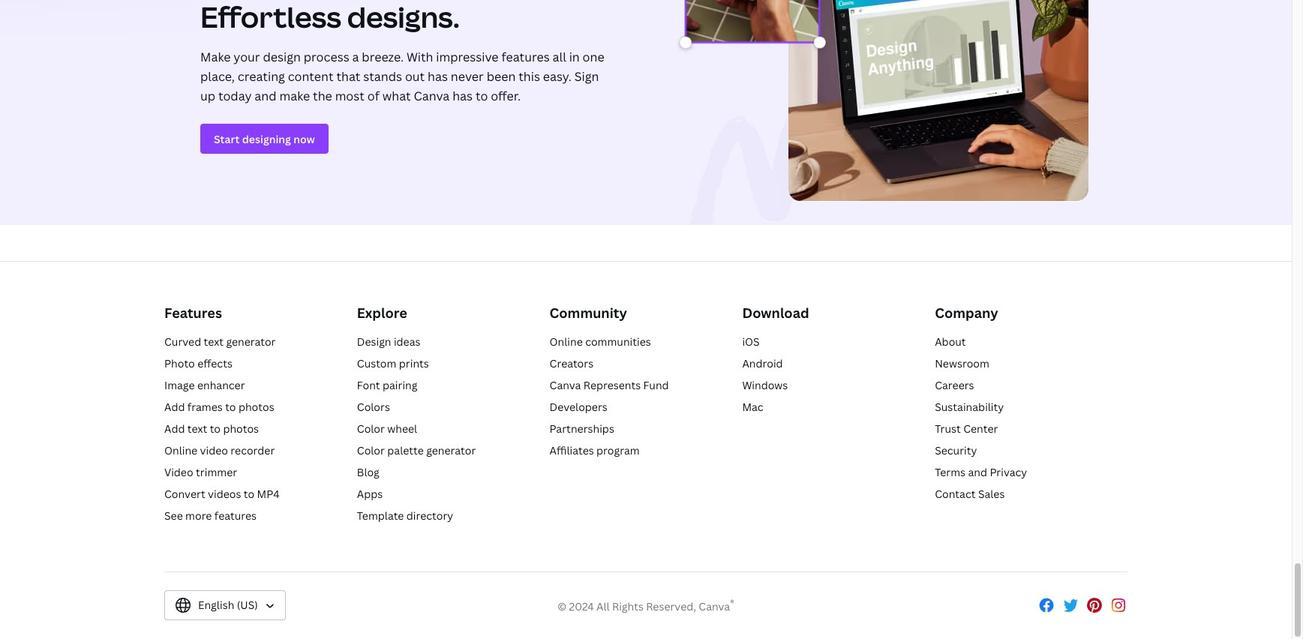 Task type: vqa. For each thing, say whether or not it's contained in the screenshot.
49% dropdown button
no



Task type: locate. For each thing, give the bounding box(es) containing it.
affiliates program link
[[550, 444, 640, 458]]

apps link
[[357, 487, 383, 502]]

1 vertical spatial text
[[187, 422, 207, 436]]

process
[[304, 49, 349, 65]]

security
[[935, 444, 977, 458]]

online inside curved text generator photo effects image enhancer add frames to photos add text to photos online video recorder video trimmer convert videos to mp4 see more features
[[164, 444, 197, 458]]

1 horizontal spatial canva
[[550, 379, 581, 393]]

features inside curved text generator photo effects image enhancer add frames to photos add text to photos online video recorder video trimmer convert videos to mp4 see more features
[[215, 509, 257, 523]]

0 vertical spatial and
[[255, 88, 277, 104]]

0 horizontal spatial canva
[[414, 88, 450, 104]]

trust
[[935, 422, 961, 436]]

2 horizontal spatial canva
[[699, 600, 730, 614]]

1 add from the top
[[164, 400, 185, 415]]

photos down enhancer
[[239, 400, 274, 415]]

features
[[164, 304, 222, 322]]

video
[[200, 444, 228, 458]]

with
[[407, 49, 433, 65]]

template
[[357, 509, 404, 523]]

generator
[[226, 335, 276, 349], [426, 444, 476, 458]]

features down videos
[[215, 509, 257, 523]]

palette
[[387, 444, 424, 458]]

0 vertical spatial generator
[[226, 335, 276, 349]]

and up contact sales link
[[968, 466, 988, 480]]

careers link
[[935, 379, 975, 393]]

this
[[519, 68, 540, 85]]

developers
[[550, 400, 608, 415]]

contact
[[935, 487, 976, 502]]

0 vertical spatial online
[[550, 335, 583, 349]]

0 vertical spatial canva
[[414, 88, 450, 104]]

has
[[428, 68, 448, 85], [453, 88, 473, 104]]

photos
[[239, 400, 274, 415], [223, 422, 259, 436]]

online up video
[[164, 444, 197, 458]]

to left mp4
[[244, 487, 255, 502]]

content
[[288, 68, 334, 85]]

features up the "this"
[[502, 49, 550, 65]]

0 vertical spatial color
[[357, 422, 385, 436]]

communities
[[585, 335, 651, 349]]

one
[[583, 49, 605, 65]]

features inside make your design process a breeze. with impressive features all in one place, creating content that stands out has never been this easy. sign up today and make the most of what canva has to offer.
[[502, 49, 550, 65]]

1 vertical spatial and
[[968, 466, 988, 480]]

curved
[[164, 335, 201, 349]]

and
[[255, 88, 277, 104], [968, 466, 988, 480]]

1 horizontal spatial online
[[550, 335, 583, 349]]

®
[[730, 598, 735, 609]]

pairing
[[383, 379, 418, 393]]

image enhancer link
[[164, 379, 245, 393]]

to up 'video'
[[210, 422, 221, 436]]

to down enhancer
[[225, 400, 236, 415]]

0 horizontal spatial and
[[255, 88, 277, 104]]

1 vertical spatial features
[[215, 509, 257, 523]]

breeze.
[[362, 49, 404, 65]]

sign
[[575, 68, 599, 85]]

fund
[[644, 379, 669, 393]]

color up blog link
[[357, 444, 385, 458]]

has down never
[[453, 88, 473, 104]]

see
[[164, 509, 183, 523]]

1 horizontal spatial has
[[453, 88, 473, 104]]

English (US) button
[[164, 591, 286, 621]]

0 vertical spatial add
[[164, 400, 185, 415]]

to left the "offer."
[[476, 88, 488, 104]]

2 add from the top
[[164, 422, 185, 436]]

1 horizontal spatial generator
[[426, 444, 476, 458]]

english
[[198, 598, 234, 613]]

see more features link
[[164, 509, 257, 523]]

custom prints link
[[357, 357, 429, 371]]

mac
[[742, 400, 764, 415]]

apps
[[357, 487, 383, 502]]

all
[[597, 600, 610, 614]]

0 horizontal spatial generator
[[226, 335, 276, 349]]

design
[[357, 335, 391, 349]]

0 vertical spatial photos
[[239, 400, 274, 415]]

add
[[164, 400, 185, 415], [164, 422, 185, 436]]

canva inside © 2024 all rights reserved, canva ®
[[699, 600, 730, 614]]

canva right reserved,
[[699, 600, 730, 614]]

curved text generator link
[[164, 335, 276, 349]]

generator up effects
[[226, 335, 276, 349]]

1 vertical spatial canva
[[550, 379, 581, 393]]

represents
[[584, 379, 641, 393]]

(us)
[[237, 598, 258, 613]]

sustainability
[[935, 400, 1004, 415]]

colors link
[[357, 400, 390, 415]]

canva
[[414, 88, 450, 104], [550, 379, 581, 393], [699, 600, 730, 614]]

color wheel link
[[357, 422, 417, 436]]

0 horizontal spatial has
[[428, 68, 448, 85]]

2 vertical spatial canva
[[699, 600, 730, 614]]

0 horizontal spatial online
[[164, 444, 197, 458]]

canva inside make your design process a breeze. with impressive features all in one place, creating content that stands out has never been this easy. sign up today and make the most of what canva has to offer.
[[414, 88, 450, 104]]

windows link
[[742, 379, 788, 393]]

online up creators
[[550, 335, 583, 349]]

convert
[[164, 487, 205, 502]]

and inside make your design process a breeze. with impressive features all in one place, creating content that stands out has never been this easy. sign up today and make the most of what canva has to offer.
[[255, 88, 277, 104]]

creators
[[550, 357, 594, 371]]

community
[[550, 304, 627, 322]]

prints
[[399, 357, 429, 371]]

mp4
[[257, 487, 280, 502]]

trust center link
[[935, 422, 998, 436]]

trimmer
[[196, 466, 237, 480]]

make your design process a breeze. with impressive features all in one place, creating content that stands out has never been this easy. sign up today and make the most of what canva has to offer.
[[200, 49, 605, 104]]

colors
[[357, 400, 390, 415]]

generator right palette
[[426, 444, 476, 458]]

photos up recorder
[[223, 422, 259, 436]]

english (us)
[[198, 598, 258, 613]]

about
[[935, 335, 966, 349]]

partnerships
[[550, 422, 615, 436]]

has right out
[[428, 68, 448, 85]]

and down creating
[[255, 88, 277, 104]]

0 horizontal spatial features
[[215, 509, 257, 523]]

template directory link
[[357, 509, 453, 523]]

color palette generator link
[[357, 444, 476, 458]]

1 vertical spatial online
[[164, 444, 197, 458]]

creating
[[238, 68, 285, 85]]

canva down out
[[414, 88, 450, 104]]

easy.
[[543, 68, 572, 85]]

android
[[742, 357, 783, 371]]

add down image
[[164, 400, 185, 415]]

up
[[200, 88, 215, 104]]

make
[[200, 49, 231, 65]]

1 vertical spatial color
[[357, 444, 385, 458]]

canva inside online communities creators canva represents fund developers partnerships affiliates program
[[550, 379, 581, 393]]

color down "colors" 'link' on the left bottom
[[357, 422, 385, 436]]

text up effects
[[204, 335, 224, 349]]

0 vertical spatial features
[[502, 49, 550, 65]]

1 horizontal spatial features
[[502, 49, 550, 65]]

text down frames
[[187, 422, 207, 436]]

video
[[164, 466, 193, 480]]

1 vertical spatial photos
[[223, 422, 259, 436]]

1 horizontal spatial and
[[968, 466, 988, 480]]

1 vertical spatial add
[[164, 422, 185, 436]]

1 vertical spatial generator
[[426, 444, 476, 458]]

rights
[[612, 600, 644, 614]]

newsroom link
[[935, 357, 990, 371]]

add up video
[[164, 422, 185, 436]]

to inside make your design process a breeze. with impressive features all in one place, creating content that stands out has never been this easy. sign up today and make the most of what canva has to offer.
[[476, 88, 488, 104]]

generator inside curved text generator photo effects image enhancer add frames to photos add text to photos online video recorder video trimmer convert videos to mp4 see more features
[[226, 335, 276, 349]]

canva represents fund link
[[550, 379, 669, 393]]

canva down creators
[[550, 379, 581, 393]]



Task type: describe. For each thing, give the bounding box(es) containing it.
stands
[[363, 68, 402, 85]]

about link
[[935, 335, 966, 349]]

windows
[[742, 379, 788, 393]]

your
[[234, 49, 260, 65]]

2 color from the top
[[357, 444, 385, 458]]

font
[[357, 379, 380, 393]]

frames
[[187, 400, 223, 415]]

make
[[279, 88, 310, 104]]

generator inside the design ideas custom prints font pairing colors color wheel color palette generator blog apps template directory
[[426, 444, 476, 458]]

terms and privacy link
[[935, 466, 1028, 480]]

developers link
[[550, 400, 608, 415]]

never
[[451, 68, 484, 85]]

privacy
[[990, 466, 1028, 480]]

program
[[597, 444, 640, 458]]

explore
[[357, 304, 407, 322]]

ideas
[[394, 335, 421, 349]]

wheel
[[387, 422, 417, 436]]

partnerships link
[[550, 422, 615, 436]]

© 2024 all rights reserved, canva ®
[[558, 598, 735, 614]]

ios link
[[742, 335, 760, 349]]

recorder
[[231, 444, 275, 458]]

videos
[[208, 487, 241, 502]]

1 color from the top
[[357, 422, 385, 436]]

download
[[742, 304, 810, 322]]

of
[[368, 88, 380, 104]]

company
[[935, 304, 999, 322]]

©
[[558, 600, 567, 614]]

careers
[[935, 379, 975, 393]]

enhancer
[[197, 379, 245, 393]]

ios
[[742, 335, 760, 349]]

online inside online communities creators canva represents fund developers partnerships affiliates program
[[550, 335, 583, 349]]

ios android windows mac
[[742, 335, 788, 415]]

place,
[[200, 68, 235, 85]]

design ideas custom prints font pairing colors color wheel color palette generator blog apps template directory
[[357, 335, 476, 523]]

design
[[263, 49, 301, 65]]

impressive
[[436, 49, 499, 65]]

effects
[[197, 357, 233, 371]]

in
[[569, 49, 580, 65]]

add text to photos link
[[164, 422, 259, 436]]

design ideas link
[[357, 335, 421, 349]]

that
[[336, 68, 361, 85]]

what
[[383, 88, 411, 104]]

font pairing link
[[357, 379, 418, 393]]

creators link
[[550, 357, 594, 371]]

photo effects link
[[164, 357, 233, 371]]

directory
[[407, 509, 453, 523]]

2024
[[569, 600, 594, 614]]

blog link
[[357, 466, 380, 480]]

today
[[218, 88, 252, 104]]

affiliates
[[550, 444, 594, 458]]

curved text generator photo effects image enhancer add frames to photos add text to photos online video recorder video trimmer convert videos to mp4 see more features
[[164, 335, 280, 523]]

image
[[164, 379, 195, 393]]

offer.
[[491, 88, 521, 104]]

sales
[[979, 487, 1005, 502]]

online communities creators canva represents fund developers partnerships affiliates program
[[550, 335, 669, 458]]

about newsroom careers sustainability trust center security terms and privacy contact sales
[[935, 335, 1028, 502]]

a
[[352, 49, 359, 65]]

center
[[964, 422, 998, 436]]

security link
[[935, 444, 977, 458]]

android link
[[742, 357, 783, 371]]

0 vertical spatial has
[[428, 68, 448, 85]]

most
[[335, 88, 365, 104]]

custom
[[357, 357, 397, 371]]

video trimmer link
[[164, 466, 237, 480]]

add frames to photos link
[[164, 400, 274, 415]]

the
[[313, 88, 332, 104]]

1 vertical spatial has
[[453, 88, 473, 104]]

and inside about newsroom careers sustainability trust center security terms and privacy contact sales
[[968, 466, 988, 480]]

reserved,
[[646, 600, 696, 614]]

sustainability link
[[935, 400, 1004, 415]]

0 vertical spatial text
[[204, 335, 224, 349]]



